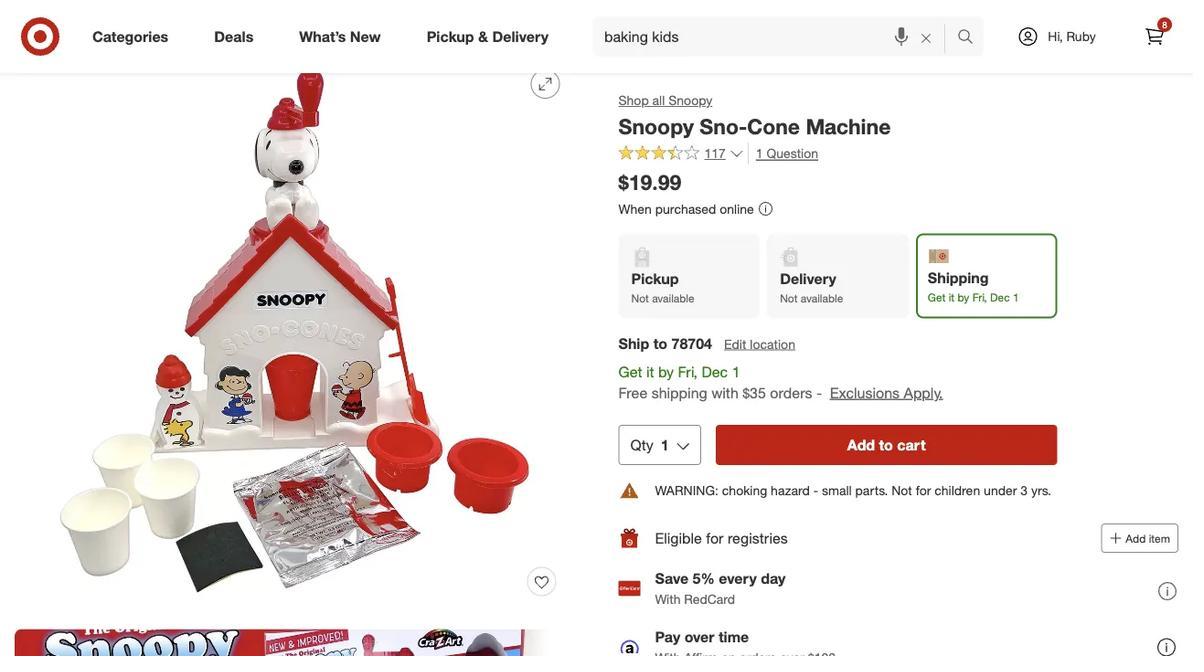 Task type: vqa. For each thing, say whether or not it's contained in the screenshot.
third / from the right
yes



Task type: describe. For each thing, give the bounding box(es) containing it.
online
[[720, 201, 754, 217]]

2 play from the left
[[300, 19, 324, 35]]

0 horizontal spatial &
[[155, 19, 163, 35]]

target / toys / dress up & pretend play / pretend play
[[15, 19, 324, 35]]

add to cart
[[848, 436, 926, 454]]

1 vertical spatial for
[[706, 530, 724, 548]]

day
[[761, 570, 786, 588]]

78704
[[672, 335, 713, 353]]

fri, inside shipping get it by fri, dec 1
[[973, 290, 987, 304]]

target link
[[15, 19, 50, 35]]

What can we help you find? suggestions appear below search field
[[594, 16, 962, 57]]

1 vertical spatial -
[[814, 483, 819, 499]]

by inside get it by fri, dec 1 free shipping with $35 orders - exclusions apply.
[[658, 363, 674, 381]]

time
[[719, 629, 749, 647]]

snoopy sno-cone machine, 1 of 10 image
[[15, 55, 575, 615]]

add for add to cart
[[848, 436, 875, 454]]

with
[[655, 591, 681, 607]]

edit location button
[[723, 334, 797, 354]]

search
[[949, 29, 993, 47]]

deals link
[[199, 16, 276, 57]]

free
[[619, 384, 648, 402]]

question
[[767, 146, 819, 162]]

1 play from the left
[[216, 19, 240, 35]]

pay over time
[[655, 629, 749, 647]]

117
[[705, 146, 726, 162]]

2 / from the left
[[90, 19, 95, 35]]

shop
[[619, 92, 649, 108]]

& inside the pickup & delivery link
[[478, 28, 488, 45]]

add for add item
[[1126, 532, 1146, 546]]

$35
[[743, 384, 766, 402]]

1 question link
[[748, 143, 819, 164]]

it inside get it by fri, dec 1 free shipping with $35 orders - exclusions apply.
[[647, 363, 654, 381]]

parts.
[[856, 483, 888, 499]]

pay
[[655, 629, 681, 647]]

with
[[712, 384, 739, 402]]

what's new
[[299, 28, 381, 45]]

8
[[1163, 19, 1168, 30]]

all
[[653, 92, 665, 108]]

item
[[1149, 532, 1171, 546]]

warning: choking hazard - small parts. not for children under 3 yrs.
[[655, 483, 1052, 499]]

dress up & pretend play link
[[98, 19, 240, 35]]

not for pickup
[[632, 291, 649, 305]]

1 pretend from the left
[[167, 19, 212, 35]]

delivery not available
[[780, 270, 844, 305]]

when purchased online
[[619, 201, 754, 217]]

new
[[350, 28, 381, 45]]

apply.
[[904, 384, 943, 402]]

1 vertical spatial snoopy
[[619, 113, 694, 139]]

children
[[935, 483, 981, 499]]

0 vertical spatial delivery
[[492, 28, 549, 45]]

edit
[[724, 336, 747, 352]]

cone
[[748, 113, 800, 139]]

qty 1
[[631, 436, 669, 454]]

2 horizontal spatial not
[[892, 483, 913, 499]]

over
[[685, 629, 715, 647]]

pickup not available
[[632, 270, 695, 305]]

0 vertical spatial snoopy
[[669, 92, 713, 108]]

location
[[750, 336, 796, 352]]

get inside shipping get it by fri, dec 1
[[928, 290, 946, 304]]

eligible for registries
[[655, 530, 788, 548]]

machine
[[806, 113, 891, 139]]

pickup for not
[[632, 270, 679, 288]]

image gallery element
[[15, 55, 575, 657]]

it inside shipping get it by fri, dec 1
[[949, 290, 955, 304]]

1 inside get it by fri, dec 1 free shipping with $35 orders - exclusions apply.
[[732, 363, 740, 381]]

by inside shipping get it by fri, dec 1
[[958, 290, 970, 304]]

toys
[[61, 19, 87, 35]]

qty
[[631, 436, 654, 454]]



Task type: locate. For each thing, give the bounding box(es) containing it.
1 vertical spatial dec
[[702, 363, 728, 381]]

hi, ruby
[[1048, 28, 1096, 44]]

add up warning: choking hazard - small parts. not for children under 3 yrs.
[[848, 436, 875, 454]]

0 horizontal spatial fri,
[[678, 363, 698, 381]]

small
[[822, 483, 852, 499]]

0 vertical spatial fri,
[[973, 290, 987, 304]]

5%
[[693, 570, 715, 588]]

dress
[[98, 19, 131, 35]]

0 horizontal spatial pretend
[[167, 19, 212, 35]]

2 available from the left
[[801, 291, 844, 305]]

0 horizontal spatial it
[[647, 363, 654, 381]]

get
[[928, 290, 946, 304], [619, 363, 642, 381]]

to
[[654, 335, 668, 353], [879, 436, 893, 454]]

get inside get it by fri, dec 1 free shipping with $35 orders - exclusions apply.
[[619, 363, 642, 381]]

to left the cart
[[879, 436, 893, 454]]

by up shipping
[[658, 363, 674, 381]]

1 horizontal spatial delivery
[[780, 270, 837, 288]]

1 horizontal spatial /
[[90, 19, 95, 35]]

not up ship
[[632, 291, 649, 305]]

0 horizontal spatial pickup
[[427, 28, 474, 45]]

ruby
[[1067, 28, 1096, 44]]

snoopy
[[669, 92, 713, 108], [619, 113, 694, 139]]

shipping
[[652, 384, 708, 402]]

0 horizontal spatial /
[[53, 19, 58, 35]]

1 vertical spatial by
[[658, 363, 674, 381]]

for
[[916, 483, 931, 499], [706, 530, 724, 548]]

/ right toys
[[90, 19, 95, 35]]

to for add
[[879, 436, 893, 454]]

exclusions apply. link
[[830, 384, 943, 402]]

not inside delivery not available
[[780, 291, 798, 305]]

0 horizontal spatial get
[[619, 363, 642, 381]]

to right ship
[[654, 335, 668, 353]]

- right orders
[[817, 384, 822, 402]]

what's
[[299, 28, 346, 45]]

available for delivery
[[801, 291, 844, 305]]

by down shipping
[[958, 290, 970, 304]]

it up free at right bottom
[[647, 363, 654, 381]]

exclusions
[[830, 384, 900, 402]]

delivery
[[492, 28, 549, 45], [780, 270, 837, 288]]

0 vertical spatial add
[[848, 436, 875, 454]]

1 horizontal spatial &
[[478, 28, 488, 45]]

add inside button
[[1126, 532, 1146, 546]]

dec inside get it by fri, dec 1 free shipping with $35 orders - exclusions apply.
[[702, 363, 728, 381]]

0 horizontal spatial by
[[658, 363, 674, 381]]

1 horizontal spatial to
[[879, 436, 893, 454]]

categories
[[92, 28, 168, 45]]

save
[[655, 570, 689, 588]]

1 horizontal spatial not
[[780, 291, 798, 305]]

pickup right 'new'
[[427, 28, 474, 45]]

toys link
[[61, 19, 87, 35]]

for left children
[[916, 483, 931, 499]]

delivery inside delivery not available
[[780, 270, 837, 288]]

fri, up shipping
[[678, 363, 698, 381]]

orders
[[770, 384, 813, 402]]

registries
[[728, 530, 788, 548]]

1 vertical spatial to
[[879, 436, 893, 454]]

not inside pickup not available
[[632, 291, 649, 305]]

8 link
[[1135, 16, 1175, 57]]

dec
[[991, 290, 1010, 304], [702, 363, 728, 381]]

edit location
[[724, 336, 796, 352]]

to for ship
[[654, 335, 668, 353]]

it
[[949, 290, 955, 304], [647, 363, 654, 381]]

pickup & delivery link
[[411, 16, 572, 57]]

/ left pretend play 'link' at the top left
[[243, 19, 248, 35]]

shipping get it by fri, dec 1
[[928, 269, 1019, 304]]

1 vertical spatial fri,
[[678, 363, 698, 381]]

1 vertical spatial get
[[619, 363, 642, 381]]

snoopy right all
[[669, 92, 713, 108]]

0 vertical spatial -
[[817, 384, 822, 402]]

$19.99
[[619, 170, 682, 195]]

0 vertical spatial by
[[958, 290, 970, 304]]

/ left toys link
[[53, 19, 58, 35]]

- left small
[[814, 483, 819, 499]]

available for pickup
[[652, 291, 695, 305]]

pickup
[[427, 28, 474, 45], [632, 270, 679, 288]]

dec inside shipping get it by fri, dec 1
[[991, 290, 1010, 304]]

eligible
[[655, 530, 702, 548]]

fri, down shipping
[[973, 290, 987, 304]]

117 link
[[619, 143, 744, 166]]

pretend left deals
[[167, 19, 212, 35]]

not right parts.
[[892, 483, 913, 499]]

available
[[652, 291, 695, 305], [801, 291, 844, 305]]

not up "location"
[[780, 291, 798, 305]]

2 pretend from the left
[[251, 19, 296, 35]]

it down shipping
[[949, 290, 955, 304]]

- inside get it by fri, dec 1 free shipping with $35 orders - exclusions apply.
[[817, 384, 822, 402]]

under
[[984, 483, 1017, 499]]

get down shipping
[[928, 290, 946, 304]]

what's new link
[[284, 16, 404, 57]]

add
[[848, 436, 875, 454], [1126, 532, 1146, 546]]

0 horizontal spatial dec
[[702, 363, 728, 381]]

0 horizontal spatial to
[[654, 335, 668, 353]]

pickup & delivery
[[427, 28, 549, 45]]

1 / from the left
[[53, 19, 58, 35]]

pickup inside pickup not available
[[632, 270, 679, 288]]

redcard
[[684, 591, 735, 607]]

pretend play link
[[251, 19, 324, 35]]

1 horizontal spatial add
[[1126, 532, 1146, 546]]

snoopy down all
[[619, 113, 694, 139]]

ship
[[619, 335, 650, 353]]

play
[[216, 19, 240, 35], [300, 19, 324, 35]]

1 horizontal spatial pickup
[[632, 270, 679, 288]]

add inside 'button'
[[848, 436, 875, 454]]

fri,
[[973, 290, 987, 304], [678, 363, 698, 381]]

to inside add to cart 'button'
[[879, 436, 893, 454]]

get up free at right bottom
[[619, 363, 642, 381]]

add left item at bottom
[[1126, 532, 1146, 546]]

1 horizontal spatial dec
[[991, 290, 1010, 304]]

for right eligible
[[706, 530, 724, 548]]

target
[[15, 19, 50, 35]]

play left 'new'
[[300, 19, 324, 35]]

1 horizontal spatial get
[[928, 290, 946, 304]]

1 available from the left
[[652, 291, 695, 305]]

every
[[719, 570, 757, 588]]

0 horizontal spatial not
[[632, 291, 649, 305]]

ship to 78704
[[619, 335, 713, 353]]

3
[[1021, 483, 1028, 499]]

available inside pickup not available
[[652, 291, 695, 305]]

1 vertical spatial pickup
[[632, 270, 679, 288]]

1 horizontal spatial play
[[300, 19, 324, 35]]

add item
[[1126, 532, 1171, 546]]

hazard
[[771, 483, 810, 499]]

0 vertical spatial for
[[916, 483, 931, 499]]

1 vertical spatial add
[[1126, 532, 1146, 546]]

fri, inside get it by fri, dec 1 free shipping with $35 orders - exclusions apply.
[[678, 363, 698, 381]]

1 vertical spatial it
[[647, 363, 654, 381]]

1 horizontal spatial for
[[916, 483, 931, 499]]

add item button
[[1101, 524, 1179, 553]]

cart
[[898, 436, 926, 454]]

1 horizontal spatial fri,
[[973, 290, 987, 304]]

0 horizontal spatial for
[[706, 530, 724, 548]]

pickup for &
[[427, 28, 474, 45]]

yrs.
[[1032, 483, 1052, 499]]

hi,
[[1048, 28, 1063, 44]]

sno-
[[700, 113, 748, 139]]

search button
[[949, 16, 993, 60]]

1 horizontal spatial by
[[958, 290, 970, 304]]

not
[[632, 291, 649, 305], [780, 291, 798, 305], [892, 483, 913, 499]]

1 inside shipping get it by fri, dec 1
[[1013, 290, 1019, 304]]

0 horizontal spatial delivery
[[492, 28, 549, 45]]

0 vertical spatial dec
[[991, 290, 1010, 304]]

-
[[817, 384, 822, 402], [814, 483, 819, 499]]

1 horizontal spatial it
[[949, 290, 955, 304]]

save 5% every day with redcard
[[655, 570, 786, 607]]

1 question
[[756, 146, 819, 162]]

0 vertical spatial it
[[949, 290, 955, 304]]

1
[[756, 146, 763, 162], [1013, 290, 1019, 304], [732, 363, 740, 381], [661, 436, 669, 454]]

get it by fri, dec 1 free shipping with $35 orders - exclusions apply.
[[619, 363, 943, 402]]

purchased
[[656, 201, 716, 217]]

0 vertical spatial get
[[928, 290, 946, 304]]

2 horizontal spatial /
[[243, 19, 248, 35]]

0 horizontal spatial add
[[848, 436, 875, 454]]

available inside delivery not available
[[801, 291, 844, 305]]

play left pretend play 'link' at the top left
[[216, 19, 240, 35]]

choking
[[722, 483, 768, 499]]

1 vertical spatial delivery
[[780, 270, 837, 288]]

0 horizontal spatial play
[[216, 19, 240, 35]]

warning:
[[655, 483, 719, 499]]

shipping
[[928, 269, 989, 287]]

categories link
[[77, 16, 191, 57]]

0 vertical spatial to
[[654, 335, 668, 353]]

shop all snoopy snoopy sno-cone machine
[[619, 92, 891, 139]]

pickup up 'ship to 78704'
[[632, 270, 679, 288]]

0 horizontal spatial available
[[652, 291, 695, 305]]

0 vertical spatial pickup
[[427, 28, 474, 45]]

1 horizontal spatial available
[[801, 291, 844, 305]]

&
[[155, 19, 163, 35], [478, 28, 488, 45]]

when
[[619, 201, 652, 217]]

3 / from the left
[[243, 19, 248, 35]]

up
[[135, 19, 152, 35]]

not for delivery
[[780, 291, 798, 305]]

1 horizontal spatial pretend
[[251, 19, 296, 35]]

add to cart button
[[716, 425, 1058, 466]]

pretend left what's in the left top of the page
[[251, 19, 296, 35]]

pretend
[[167, 19, 212, 35], [251, 19, 296, 35]]

deals
[[214, 28, 254, 45]]



